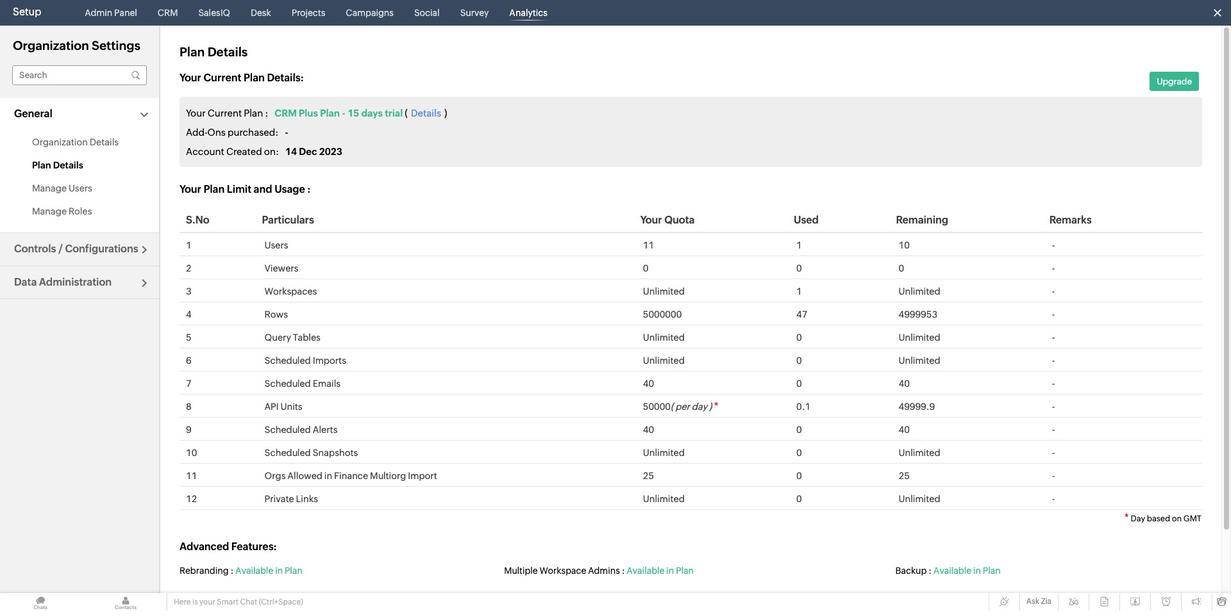 Task type: locate. For each thing, give the bounding box(es) containing it.
ask
[[1027, 598, 1040, 607]]

chats image
[[0, 594, 81, 612]]

(ctrl+space)
[[259, 598, 303, 607]]

admin panel
[[85, 8, 137, 18]]

crm
[[158, 8, 178, 18]]

your
[[199, 598, 215, 607]]

social
[[414, 8, 440, 18]]

contacts image
[[85, 594, 166, 612]]

is
[[192, 598, 198, 607]]

salesiq link
[[193, 0, 235, 26]]

zia
[[1041, 598, 1052, 607]]

analytics link
[[504, 0, 553, 26]]

here
[[174, 598, 191, 607]]

crm link
[[153, 0, 183, 26]]

projects
[[292, 8, 325, 18]]

desk
[[251, 8, 271, 18]]



Task type: describe. For each thing, give the bounding box(es) containing it.
admin
[[85, 8, 112, 18]]

here is your smart chat (ctrl+space)
[[174, 598, 303, 607]]

survey
[[460, 8, 489, 18]]

smart
[[217, 598, 239, 607]]

ask zia
[[1027, 598, 1052, 607]]

social link
[[409, 0, 445, 26]]

campaigns link
[[341, 0, 399, 26]]

campaigns
[[346, 8, 394, 18]]

setup
[[13, 6, 41, 18]]

chat
[[240, 598, 257, 607]]

salesiq
[[198, 8, 230, 18]]

admin panel link
[[80, 0, 142, 26]]

projects link
[[287, 0, 331, 26]]

desk link
[[246, 0, 276, 26]]

panel
[[114, 8, 137, 18]]

analytics
[[509, 8, 548, 18]]

survey link
[[455, 0, 494, 26]]



Task type: vqa. For each thing, say whether or not it's contained in the screenshot.
Ecommerce link
no



